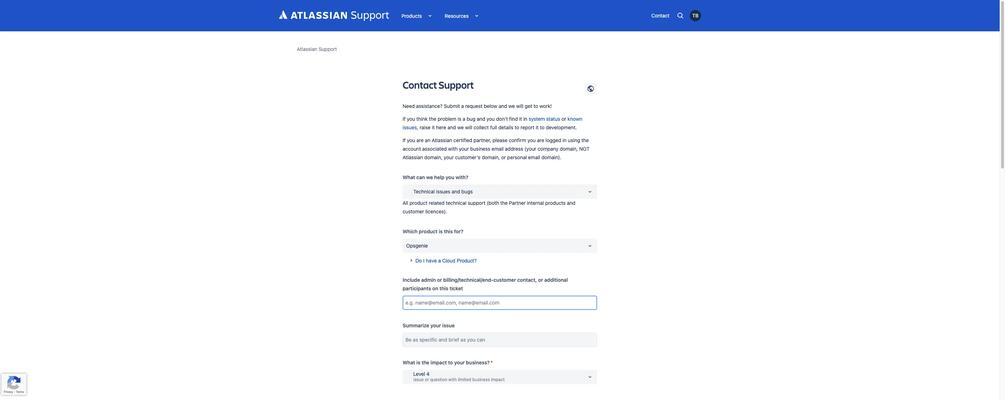 Task type: vqa. For each thing, say whether or not it's contained in the screenshot.
rights, within the If you have admin rights, and can currently access your product, go to the administration section (select the cog icon or 'admin') to find the SEN. See detailed instructions on
no



Task type: locate. For each thing, give the bounding box(es) containing it.
or inside level 4 issue or question with limited business impact
[[425, 377, 429, 383]]

contact up "assistance?"
[[403, 78, 437, 92]]

contact left search page icon
[[652, 12, 670, 19]]

0 vertical spatial business
[[471, 146, 491, 152]]

1 vertical spatial atlassian
[[432, 137, 452, 143]]

in inside if you are an atlassian certified partner, please confirm you are logged in using the account associated with your business email address (your company domain, not atlassian domain, your customer's domain, or personal email domain).
[[563, 137, 567, 143]]

which product is this for?
[[403, 229, 464, 235]]

billing/technical/end-
[[444, 277, 494, 283]]

or up development.
[[562, 116, 567, 122]]

domain, down the using
[[560, 146, 578, 152]]

resources
[[445, 13, 469, 19]]

if
[[403, 116, 406, 122], [403, 137, 406, 143]]

2 horizontal spatial we
[[509, 103, 515, 109]]

a right submit
[[462, 103, 464, 109]]

business down partner,
[[471, 146, 491, 152]]

support down the atlassian logo
[[319, 46, 337, 52]]

1 open image from the top
[[586, 242, 595, 250]]

think
[[417, 116, 428, 122]]

all product related technical support (both the partner internal products and customer licences).
[[403, 200, 576, 215]]

0 vertical spatial we
[[509, 103, 515, 109]]

contact,
[[518, 277, 537, 283]]

1 what from the top
[[403, 174, 415, 180]]

using
[[568, 137, 580, 143]]

development.
[[546, 124, 577, 130]]

customer inside all product related technical support (both the partner internal products and customer licences).
[[403, 209, 424, 215]]

0 vertical spatial is
[[458, 116, 462, 122]]

issues for technical issues and bugs
[[436, 189, 451, 195]]

it left here
[[432, 124, 435, 130]]

a for cloud
[[438, 258, 441, 264]]

products image
[[422, 11, 431, 20]]

product down technical
[[410, 200, 428, 206]]

0 horizontal spatial issues
[[403, 124, 417, 130]]

summarize your issue
[[403, 323, 455, 329]]

1 horizontal spatial impact
[[491, 377, 505, 383]]

if inside if you are an atlassian certified partner, please confirm you are logged in using the account associated with your business email address (your company domain, not atlassian domain, your customer's domain, or personal email domain).
[[403, 137, 406, 143]]

not
[[580, 146, 590, 152]]

a
[[462, 103, 464, 109], [463, 116, 466, 122], [438, 258, 441, 264]]

account avatar image
[[690, 10, 702, 21]]

1 vertical spatial what
[[403, 360, 415, 366]]

0 vertical spatial will
[[516, 103, 524, 109]]

will down bug
[[465, 124, 473, 130]]

0 vertical spatial support
[[319, 46, 337, 52]]

submit
[[444, 103, 460, 109]]

domain, down partner,
[[482, 154, 500, 160]]

business right limited
[[473, 377, 490, 383]]

or inside if you are an atlassian certified partner, please confirm you are logged in using the account associated with your business email address (your company domain, not atlassian domain, your customer's domain, or personal email domain).
[[502, 154, 506, 160]]

is left bug
[[458, 116, 462, 122]]

0 horizontal spatial will
[[465, 124, 473, 130]]

1 vertical spatial impact
[[491, 377, 505, 383]]

0 vertical spatial contact
[[652, 12, 670, 19]]

and right "products"
[[567, 200, 576, 206]]

business
[[471, 146, 491, 152], [473, 377, 490, 383]]

assistance?
[[416, 103, 443, 109]]

0 horizontal spatial in
[[524, 116, 528, 122]]

or right issue
[[425, 377, 429, 383]]

is up level
[[417, 360, 421, 366]]

we up find
[[509, 103, 515, 109]]

1 vertical spatial if
[[403, 137, 406, 143]]

1 horizontal spatial customer
[[494, 277, 516, 283]]

0 vertical spatial impact
[[431, 360, 447, 366]]

are left an
[[417, 137, 424, 143]]

the up not
[[582, 137, 589, 143]]

1 vertical spatial in
[[563, 137, 567, 143]]

search page image
[[677, 12, 685, 20]]

1 horizontal spatial atlassian
[[403, 154, 423, 160]]

open image
[[586, 188, 595, 196]]

it for if you think the problem is a bug and you don't find it in system status or
[[519, 116, 522, 122]]

impact
[[431, 360, 447, 366], [491, 377, 505, 383]]

1 vertical spatial is
[[439, 229, 443, 235]]

customer left contact,
[[494, 277, 516, 283]]

in left the using
[[563, 137, 567, 143]]

customer's
[[455, 154, 481, 160]]

0 horizontal spatial are
[[417, 137, 424, 143]]

0 vertical spatial if
[[403, 116, 406, 122]]

this left for?
[[444, 229, 453, 235]]

this right on
[[440, 286, 449, 292]]

Summarize your issue text field
[[403, 333, 597, 347]]

open image
[[586, 242, 595, 250], [586, 373, 595, 381]]

bug
[[467, 116, 476, 122]]

impact down the *
[[491, 377, 505, 383]]

2 are from the left
[[537, 137, 545, 143]]

support up submit
[[439, 78, 474, 92]]

2 vertical spatial is
[[417, 360, 421, 366]]

a inside 'button'
[[438, 258, 441, 264]]

the
[[429, 116, 437, 122], [582, 137, 589, 143], [501, 200, 508, 206], [422, 360, 430, 366]]

you left think
[[407, 116, 415, 122]]

2 horizontal spatial atlassian
[[432, 137, 452, 143]]

support for atlassian support
[[319, 46, 337, 52]]

internal
[[527, 200, 544, 206]]

0 vertical spatial open image
[[586, 242, 595, 250]]

it
[[519, 116, 522, 122], [432, 124, 435, 130], [536, 124, 539, 130]]

0 vertical spatial customer
[[403, 209, 424, 215]]

get
[[525, 103, 533, 109]]

1 vertical spatial this
[[440, 286, 449, 292]]

with left limited
[[449, 377, 457, 383]]

are
[[417, 137, 424, 143], [537, 137, 545, 143]]

1 vertical spatial issues
[[436, 189, 451, 195]]

to down system status link
[[540, 124, 545, 130]]

1 vertical spatial will
[[465, 124, 473, 130]]

can
[[417, 174, 425, 180]]

email down please
[[492, 146, 504, 152]]

email
[[492, 146, 504, 152], [528, 154, 540, 160]]

with down certified
[[448, 146, 458, 152]]

1 horizontal spatial email
[[528, 154, 540, 160]]

0 horizontal spatial it
[[432, 124, 435, 130]]

system status link
[[529, 116, 561, 122]]

product
[[410, 200, 428, 206], [419, 229, 438, 235]]

full
[[490, 124, 497, 130]]

2 horizontal spatial is
[[458, 116, 462, 122]]

0 horizontal spatial contact
[[403, 78, 437, 92]]

all
[[403, 200, 408, 206]]

customer down all
[[403, 209, 424, 215]]

product inside all product related technical support (both the partner internal products and customer licences).
[[410, 200, 428, 206]]

2 vertical spatial we
[[426, 174, 433, 180]]

what left 'can'
[[403, 174, 415, 180]]

to right get
[[534, 103, 538, 109]]

your down associated
[[444, 154, 454, 160]]

product right which
[[419, 229, 438, 235]]

1 horizontal spatial it
[[519, 116, 522, 122]]

a left bug
[[463, 116, 466, 122]]

your
[[459, 146, 469, 152], [444, 154, 454, 160], [431, 323, 441, 329], [454, 360, 465, 366]]

1 if from the top
[[403, 116, 406, 122]]

1 vertical spatial support
[[439, 78, 474, 92]]

the up 4 at the left bottom of the page
[[422, 360, 430, 366]]

licences).
[[426, 209, 447, 215]]

0 horizontal spatial is
[[417, 360, 421, 366]]

0 vertical spatial a
[[462, 103, 464, 109]]

0 vertical spatial atlassian
[[297, 46, 317, 52]]

1 vertical spatial open image
[[586, 373, 595, 381]]

business inside if you are an atlassian certified partner, please confirm you are logged in using the account associated with your business email address (your company domain, not atlassian domain, your customer's domain, or personal email domain).
[[471, 146, 491, 152]]

and
[[499, 103, 507, 109], [477, 116, 486, 122], [448, 124, 456, 130], [452, 189, 460, 195], [567, 200, 576, 206]]

2 vertical spatial atlassian
[[403, 154, 423, 160]]

request
[[465, 103, 483, 109]]

problem
[[438, 116, 457, 122]]

1 horizontal spatial domain,
[[482, 154, 500, 160]]

will
[[516, 103, 524, 109], [465, 124, 473, 130]]

2 open image from the top
[[586, 373, 595, 381]]

you right help
[[446, 174, 455, 180]]

atlassian
[[297, 46, 317, 52], [432, 137, 452, 143], [403, 154, 423, 160]]

1 vertical spatial customer
[[494, 277, 516, 283]]

will left get
[[516, 103, 524, 109]]

issues inside the known issues
[[403, 124, 417, 130]]

with inside if you are an atlassian certified partner, please confirm you are logged in using the account associated with your business email address (your company domain, not atlassian domain, your customer's domain, or personal email domain).
[[448, 146, 458, 152]]

domain, down associated
[[425, 154, 443, 160]]

support for contact support
[[439, 78, 474, 92]]

issues
[[403, 124, 417, 130], [436, 189, 451, 195]]

what can we help you with?
[[403, 174, 469, 180]]

1 horizontal spatial support
[[439, 78, 474, 92]]

1 horizontal spatial contact
[[652, 12, 670, 19]]

customer
[[403, 209, 424, 215], [494, 277, 516, 283]]

0 horizontal spatial customer
[[403, 209, 424, 215]]

if for if you think the problem is a bug and you don't find it in system status or
[[403, 116, 406, 122]]

we right 'can'
[[426, 174, 433, 180]]

if down need
[[403, 116, 406, 122]]

in up report
[[524, 116, 528, 122]]

email down (your
[[528, 154, 540, 160]]

what
[[403, 174, 415, 180], [403, 360, 415, 366]]

1 horizontal spatial issues
[[436, 189, 451, 195]]

partner
[[509, 200, 526, 206]]

0 vertical spatial what
[[403, 174, 415, 180]]

this
[[444, 229, 453, 235], [440, 286, 449, 292]]

1 vertical spatial with
[[449, 377, 457, 383]]

or left personal
[[502, 154, 506, 160]]

what up level
[[403, 360, 415, 366]]

a right have
[[438, 258, 441, 264]]

we
[[509, 103, 515, 109], [458, 124, 464, 130], [426, 174, 433, 180]]

impact up question
[[431, 360, 447, 366]]

it down system
[[536, 124, 539, 130]]

your left issue
[[431, 323, 441, 329]]

1 horizontal spatial in
[[563, 137, 567, 143]]

1 vertical spatial business
[[473, 377, 490, 383]]

logged
[[546, 137, 562, 143]]

issue
[[414, 377, 424, 383]]

1 are from the left
[[417, 137, 424, 143]]

need assistance? submit a request below and we will get to work!
[[403, 103, 552, 109]]

1 vertical spatial email
[[528, 154, 540, 160]]

status
[[547, 116, 561, 122]]

4
[[427, 371, 430, 377]]

cloud
[[443, 258, 456, 264]]

you up (your
[[528, 137, 536, 143]]

here
[[436, 124, 446, 130]]

the right (both
[[501, 200, 508, 206]]

1 horizontal spatial we
[[458, 124, 464, 130]]

0 vertical spatial issues
[[403, 124, 417, 130]]

or up on
[[437, 277, 442, 283]]

if up account
[[403, 137, 406, 143]]

need
[[403, 103, 415, 109]]

the right think
[[429, 116, 437, 122]]

2 if from the top
[[403, 137, 406, 143]]

issues down think
[[403, 124, 417, 130]]

1 vertical spatial contact
[[403, 78, 437, 92]]

issues up related on the left of the page
[[436, 189, 451, 195]]

2 vertical spatial a
[[438, 258, 441, 264]]

0 horizontal spatial atlassian
[[297, 46, 317, 52]]

is left for?
[[439, 229, 443, 235]]

0 horizontal spatial support
[[319, 46, 337, 52]]

2 horizontal spatial it
[[536, 124, 539, 130]]

to
[[534, 103, 538, 109], [515, 124, 520, 130], [540, 124, 545, 130], [448, 360, 453, 366]]

0 vertical spatial product
[[410, 200, 428, 206]]

or
[[562, 116, 567, 122], [502, 154, 506, 160], [437, 277, 442, 283], [538, 277, 543, 283], [425, 377, 429, 383]]

partner,
[[474, 137, 492, 143]]

impact inside level 4 issue or question with limited business impact
[[491, 377, 505, 383]]

1 vertical spatial product
[[419, 229, 438, 235]]

with
[[448, 146, 458, 152], [449, 377, 457, 383]]

0 vertical spatial with
[[448, 146, 458, 152]]

1 horizontal spatial are
[[537, 137, 545, 143]]

for?
[[454, 229, 464, 235]]

admin
[[422, 277, 436, 283]]

0 horizontal spatial email
[[492, 146, 504, 152]]

it right find
[[519, 116, 522, 122]]

personal
[[508, 154, 527, 160]]

system
[[529, 116, 545, 122]]

are up company
[[537, 137, 545, 143]]

0 horizontal spatial impact
[[431, 360, 447, 366]]

1 horizontal spatial is
[[439, 229, 443, 235]]

2 what from the top
[[403, 360, 415, 366]]

you up full
[[487, 116, 495, 122]]

we up certified
[[458, 124, 464, 130]]

with?
[[456, 174, 469, 180]]

0 vertical spatial this
[[444, 229, 453, 235]]



Task type: describe. For each thing, give the bounding box(es) containing it.
related
[[429, 200, 445, 206]]

products button
[[396, 10, 436, 21]]

associated
[[423, 146, 447, 152]]

issue
[[443, 323, 455, 329]]

product for which
[[419, 229, 438, 235]]

do i have a cloud product? button
[[403, 250, 481, 268]]

additional
[[545, 277, 568, 283]]

what for what can we help you with?
[[403, 174, 415, 180]]

*
[[491, 360, 493, 366]]

and left the bugs
[[452, 189, 460, 195]]

level
[[414, 371, 425, 377]]

contact for contact support
[[403, 78, 437, 92]]

participants
[[403, 286, 431, 292]]

what is the impact to your business? *
[[403, 360, 493, 366]]

your down certified
[[459, 146, 469, 152]]

resources dropdown image
[[469, 11, 477, 20]]

if for if you are an atlassian certified partner, please confirm you are logged in using the account associated with your business email address (your company domain, not atlassian domain, your customer's domain, or personal email domain).
[[403, 137, 406, 143]]

0 horizontal spatial we
[[426, 174, 433, 180]]

0 vertical spatial in
[[524, 116, 528, 122]]

help
[[434, 174, 445, 180]]

address
[[505, 146, 523, 152]]

0 vertical spatial email
[[492, 146, 504, 152]]

bugs
[[462, 189, 473, 195]]

this inside include admin or billing/technical/end-customer contact, or additional participants on this ticket
[[440, 286, 449, 292]]

limited
[[458, 377, 471, 383]]

have
[[426, 258, 437, 264]]

technical
[[414, 189, 435, 195]]

below
[[484, 103, 498, 109]]

(your
[[525, 146, 537, 152]]

resources button
[[440, 10, 483, 21]]

an
[[425, 137, 431, 143]]

1 horizontal spatial will
[[516, 103, 524, 109]]

find
[[509, 116, 518, 122]]

details
[[499, 124, 514, 130]]

your up level 4 issue or question with limited business impact
[[454, 360, 465, 366]]

opsgenie
[[406, 243, 428, 249]]

summarize
[[403, 323, 429, 329]]

and up 'collect'
[[477, 116, 486, 122]]

you up account
[[407, 137, 415, 143]]

known issues
[[403, 116, 583, 130]]

company
[[538, 146, 559, 152]]

atlassian logo image
[[279, 10, 389, 21]]

include admin or billing/technical/end-customer contact, or additional participants on this ticket
[[403, 277, 568, 292]]

and inside all product related technical support (both the partner internal products and customer licences).
[[567, 200, 576, 206]]

the inside if you are an atlassian certified partner, please confirm you are logged in using the account associated with your business email address (your company domain, not atlassian domain, your customer's domain, or personal email domain).
[[582, 137, 589, 143]]

question
[[430, 377, 448, 383]]

,
[[417, 124, 419, 130]]

do
[[416, 258, 422, 264]]

work!
[[540, 103, 552, 109]]

support
[[468, 200, 486, 206]]

0 horizontal spatial domain,
[[425, 154, 443, 160]]

please
[[493, 137, 508, 143]]

don't
[[496, 116, 508, 122]]

certified
[[454, 137, 473, 143]]

technical
[[446, 200, 467, 206]]

raise
[[420, 124, 431, 130]]

, raise it here and we will collect full details to report it to development.
[[417, 124, 577, 130]]

a for request
[[462, 103, 464, 109]]

2 horizontal spatial domain,
[[560, 146, 578, 152]]

and down "problem" at the left of the page
[[448, 124, 456, 130]]

Include admin or billing/technical/end-customer contact, or additional participants on this ticket text field
[[403, 296, 597, 310]]

the inside all product related technical support (both the partner internal products and customer licences).
[[501, 200, 508, 206]]

technical issues and bugs
[[414, 189, 473, 195]]

business inside level 4 issue or question with limited business impact
[[473, 377, 490, 383]]

collect
[[474, 124, 489, 130]]

1 vertical spatial we
[[458, 124, 464, 130]]

what for what is the impact to your business? *
[[403, 360, 415, 366]]

if you are an atlassian certified partner, please confirm you are logged in using the account associated with your business email address (your company domain, not atlassian domain, your customer's domain, or personal email domain).
[[403, 137, 590, 160]]

contact link
[[648, 10, 673, 21]]

it for , raise it here and we will collect full details to report it to development.
[[536, 124, 539, 130]]

product for all
[[410, 200, 428, 206]]

known
[[568, 116, 583, 122]]

contact support
[[403, 78, 474, 92]]

if you think the problem is a bug and you don't find it in system status or
[[403, 116, 568, 122]]

ticket
[[450, 286, 463, 292]]

on
[[433, 286, 439, 292]]

to up level 4 issue or question with limited business impact
[[448, 360, 453, 366]]

include
[[403, 277, 420, 283]]

domain).
[[542, 154, 562, 160]]

known issues link
[[403, 116, 583, 130]]

i
[[423, 258, 425, 264]]

report
[[521, 124, 535, 130]]

to down find
[[515, 124, 520, 130]]

1 vertical spatial a
[[463, 116, 466, 122]]

product?
[[457, 258, 477, 264]]

or right contact,
[[538, 277, 543, 283]]

level 4 issue or question with limited business impact
[[414, 371, 505, 383]]

and right below
[[499, 103, 507, 109]]

atlassian support link
[[297, 45, 337, 53]]

(both
[[487, 200, 499, 206]]

do i have a cloud product?
[[416, 258, 477, 264]]

confirm
[[509, 137, 527, 143]]

issues for known issues
[[403, 124, 417, 130]]

which
[[403, 229, 418, 235]]

contact for contact
[[652, 12, 670, 19]]

with inside level 4 issue or question with limited business impact
[[449, 377, 457, 383]]

customer inside include admin or billing/technical/end-customer contact, or additional participants on this ticket
[[494, 277, 516, 283]]

account
[[403, 146, 421, 152]]

products
[[402, 13, 422, 19]]

atlassian support
[[297, 46, 337, 52]]

business?
[[466, 360, 490, 366]]



